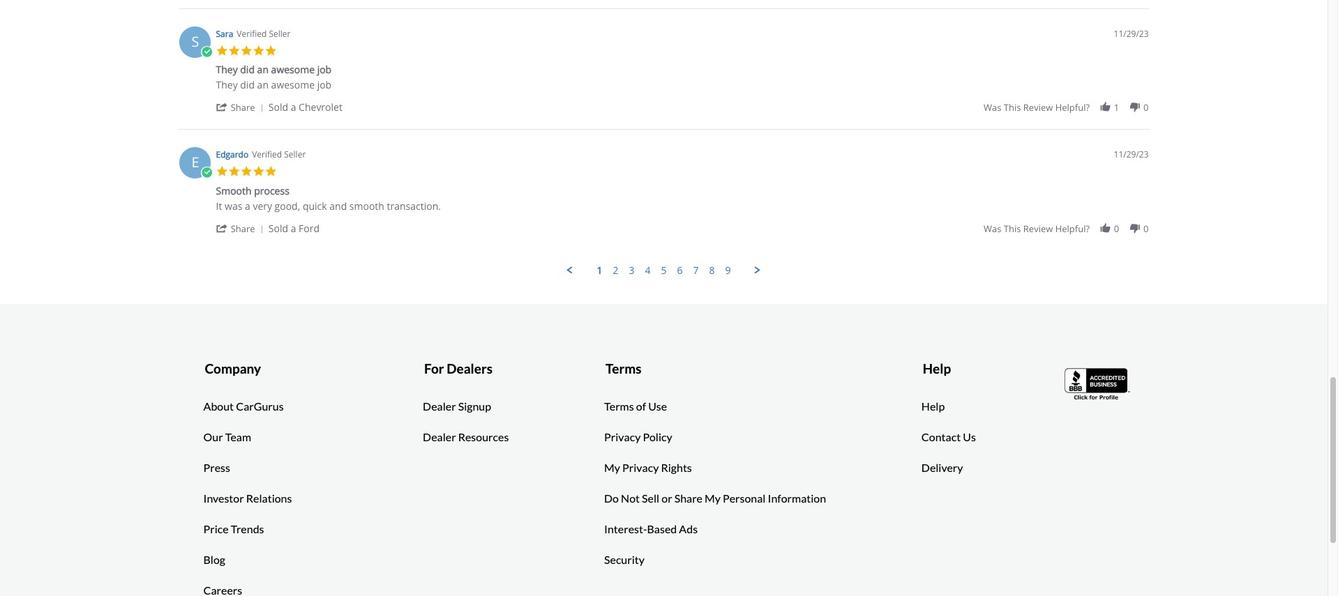 Task type: locate. For each thing, give the bounding box(es) containing it.
review left vote up review by edgardo on 29 nov 2023 image
[[1023, 222, 1053, 235]]

terms for terms
[[606, 361, 642, 377]]

sold for s
[[269, 100, 288, 114]]

was this review helpful? left vote up review by sara on 29 nov 2023 icon
[[984, 101, 1090, 114]]

seller for e
[[284, 149, 306, 160]]

share left seperator image
[[231, 101, 255, 114]]

share image
[[216, 101, 228, 113]]

help link
[[922, 398, 945, 415]]

2 was from the top
[[984, 222, 1001, 235]]

0 vertical spatial was this review helpful?
[[984, 101, 1090, 114]]

was
[[984, 101, 1001, 114], [984, 222, 1001, 235]]

1 vertical spatial job
[[317, 78, 332, 91]]

my up the do
[[604, 461, 620, 474]]

or
[[662, 492, 672, 505]]

1 vertical spatial was this review helpful?
[[984, 222, 1090, 235]]

0 vertical spatial 1
[[1114, 101, 1119, 114]]

0 vertical spatial my
[[604, 461, 620, 474]]

0 vertical spatial share
[[231, 101, 255, 114]]

sold
[[269, 100, 288, 114], [269, 222, 288, 235]]

1 vertical spatial help
[[922, 399, 945, 413]]

1 vertical spatial review date 11/29/23 element
[[1114, 149, 1149, 160]]

0 vertical spatial dealer
[[423, 399, 456, 413]]

an up seperator image
[[257, 78, 269, 91]]

review for s
[[1023, 101, 1053, 114]]

0 vertical spatial 11/29/23
[[1114, 28, 1149, 39]]

1 vertical spatial review
[[1023, 222, 1053, 235]]

and
[[329, 199, 347, 212]]

2 share button from the top
[[216, 222, 269, 235]]

1 vertical spatial group
[[984, 222, 1149, 235]]

1 vertical spatial this
[[1004, 222, 1021, 235]]

they did an awesome job they did an awesome job
[[216, 63, 332, 91]]

verified right edgardo at top left
[[252, 149, 282, 160]]

help up help link
[[923, 361, 951, 377]]

6 link
[[677, 263, 683, 277]]

was for s
[[984, 101, 1001, 114]]

review date 11/29/23 element
[[1114, 28, 1149, 39], [1114, 149, 1149, 160]]

2 circle checkmark image from the top
[[201, 167, 213, 179]]

was this review helpful? for e
[[984, 222, 1090, 235]]

2 group from the top
[[984, 222, 1149, 235]]

1 vertical spatial awesome
[[271, 78, 315, 91]]

11/29/23
[[1114, 28, 1149, 39], [1114, 149, 1149, 160]]

2 they from the top
[[216, 78, 238, 91]]

terms left of
[[604, 399, 634, 413]]

1 dealer from the top
[[423, 399, 456, 413]]

smooth process it was a very good, quick and smooth transaction.
[[216, 184, 441, 212]]

0 for e
[[1144, 222, 1149, 235]]

share left seperator icon
[[231, 222, 255, 235]]

helpful? left vote up review by sara on 29 nov 2023 icon
[[1055, 101, 1090, 114]]

an down "sara verified seller"
[[257, 63, 269, 76]]

good,
[[275, 199, 300, 212]]

1 circle checkmark image from the top
[[201, 46, 213, 58]]

did
[[240, 63, 255, 76], [240, 78, 255, 91]]

1 vertical spatial an
[[257, 78, 269, 91]]

circle checkmark image for e
[[201, 167, 213, 179]]

0 vertical spatial awesome
[[271, 63, 315, 76]]

circle checkmark image for s
[[201, 46, 213, 58]]

1 horizontal spatial my
[[705, 492, 721, 505]]

they did an awesome job heading
[[216, 63, 332, 79]]

group
[[984, 101, 1149, 114], [984, 222, 1149, 235]]

0 vertical spatial terms
[[606, 361, 642, 377]]

1 vertical spatial privacy
[[622, 461, 659, 474]]

they down sara
[[216, 63, 238, 76]]

1 11/29/23 from the top
[[1114, 28, 1149, 39]]

2 review date 11/29/23 element from the top
[[1114, 149, 1149, 160]]

verified
[[237, 28, 267, 39], [252, 149, 282, 160]]

smooth process heading
[[216, 184, 289, 200]]

share button down they did an awesome job they did an awesome job
[[216, 100, 269, 114]]

11/29/23 for s
[[1114, 28, 1149, 39]]

0 right 'vote down review by edgardo on 29 nov 2023' icon
[[1144, 222, 1149, 235]]

review for e
[[1023, 222, 1053, 235]]

ford
[[299, 222, 320, 235]]

job
[[317, 63, 332, 76], [317, 78, 332, 91]]

9 link
[[725, 263, 731, 277]]

was this review helpful? left vote up review by edgardo on 29 nov 2023 image
[[984, 222, 1090, 235]]

was this review helpful? for s
[[984, 101, 1090, 114]]

review
[[1023, 101, 1053, 114], [1023, 222, 1053, 235]]

verified for e
[[252, 149, 282, 160]]

contact us link
[[922, 429, 976, 445]]

0 vertical spatial did
[[240, 63, 255, 76]]

0 vertical spatial review
[[1023, 101, 1053, 114]]

2 11/29/23 from the top
[[1114, 149, 1149, 160]]

0 vertical spatial this
[[1004, 101, 1021, 114]]

circle checkmark image
[[201, 46, 213, 58], [201, 167, 213, 179]]

about cargurus link
[[203, 398, 284, 415]]

star image for s
[[228, 44, 240, 57]]

it
[[216, 199, 222, 212]]

ads
[[679, 522, 698, 535]]

a for s
[[291, 100, 296, 114]]

1 vertical spatial was
[[984, 222, 1001, 235]]

1 this from the top
[[1004, 101, 1021, 114]]

information
[[768, 492, 826, 505]]

help up "contact"
[[922, 399, 945, 413]]

circle checkmark image right 's'
[[201, 46, 213, 58]]

0 vertical spatial was
[[984, 101, 1001, 114]]

a
[[291, 100, 296, 114], [245, 199, 250, 212], [291, 222, 296, 235]]

group for s
[[984, 101, 1149, 114]]

delivery
[[922, 461, 963, 474]]

0 vertical spatial helpful?
[[1055, 101, 1090, 114]]

delivery link
[[922, 459, 963, 476]]

our
[[203, 430, 223, 443]]

1 vertical spatial share
[[231, 222, 255, 235]]

help
[[923, 361, 951, 377], [922, 399, 945, 413]]

1 vertical spatial verified
[[252, 149, 282, 160]]

star image
[[216, 44, 228, 57], [240, 44, 253, 57], [253, 44, 265, 57], [265, 44, 277, 57], [216, 165, 228, 178], [253, 165, 265, 178], [265, 165, 277, 178]]

investor
[[203, 492, 244, 505]]

vote down review by edgardo on 29 nov 2023 image
[[1129, 222, 1141, 234]]

sold right seperator image
[[269, 100, 288, 114]]

share button for e
[[216, 222, 269, 235]]

sell
[[642, 492, 659, 505]]

0 horizontal spatial 1
[[597, 263, 602, 277]]

1 job from the top
[[317, 63, 332, 76]]

cargurus
[[236, 399, 284, 413]]

helpful? for e
[[1055, 222, 1090, 235]]

dealer down the dealer signup link
[[423, 430, 456, 443]]

0 vertical spatial review date 11/29/23 element
[[1114, 28, 1149, 39]]

my right share
[[705, 492, 721, 505]]

share button
[[216, 100, 269, 114], [216, 222, 269, 235]]

a left the chevrolet
[[291, 100, 296, 114]]

1 vertical spatial 11/29/23
[[1114, 149, 1149, 160]]

1 right vote up review by sara on 29 nov 2023 icon
[[1114, 101, 1119, 114]]

0 vertical spatial a
[[291, 100, 296, 114]]

dealer
[[423, 399, 456, 413], [423, 430, 456, 443]]

price
[[203, 522, 229, 535]]

smooth
[[349, 199, 384, 212]]

0 vertical spatial verified
[[237, 28, 267, 39]]

vote up review by edgardo on 29 nov 2023 image
[[1099, 222, 1112, 234]]

sold for e
[[269, 222, 288, 235]]

1 vertical spatial they
[[216, 78, 238, 91]]

contact
[[922, 430, 961, 443]]

2 dealer from the top
[[423, 430, 456, 443]]

privacy down privacy policy link
[[622, 461, 659, 474]]

0 vertical spatial help
[[923, 361, 951, 377]]

click for the bbb business review of this auto listing service in cambridge ma image
[[1064, 367, 1131, 402]]

was this review helpful?
[[984, 101, 1090, 114], [984, 222, 1090, 235]]

seller up process
[[284, 149, 306, 160]]

0 for s
[[1144, 101, 1149, 114]]

0 vertical spatial they
[[216, 63, 238, 76]]

1 was this review helpful? from the top
[[984, 101, 1090, 114]]

0 vertical spatial share button
[[216, 100, 269, 114]]

terms up terms of use
[[606, 361, 642, 377]]

1 vertical spatial share button
[[216, 222, 269, 235]]

2 this from the top
[[1004, 222, 1021, 235]]

they up share image
[[216, 78, 238, 91]]

1
[[1114, 101, 1119, 114], [597, 263, 602, 277]]

seller
[[269, 28, 291, 39], [284, 149, 306, 160]]

1 review from the top
[[1023, 101, 1053, 114]]

1 vertical spatial seller
[[284, 149, 306, 160]]

awesome
[[271, 63, 315, 76], [271, 78, 315, 91]]

process
[[254, 184, 289, 197]]

0 vertical spatial an
[[257, 63, 269, 76]]

0 vertical spatial job
[[317, 63, 332, 76]]

1 review date 11/29/23 element from the top
[[1114, 28, 1149, 39]]

sold a ford
[[269, 222, 320, 235]]

share
[[231, 101, 255, 114], [231, 222, 255, 235]]

1 vertical spatial dealer
[[423, 430, 456, 443]]

sold a chevrolet
[[269, 100, 342, 114]]

sara verified seller
[[216, 28, 291, 39]]

1 vertical spatial a
[[245, 199, 250, 212]]

circle checkmark image right e
[[201, 167, 213, 179]]

0 vertical spatial sold
[[269, 100, 288, 114]]

share button for s
[[216, 100, 269, 114]]

menu
[[172, 263, 1156, 277]]

blog link
[[203, 552, 225, 568]]

1 vertical spatial my
[[705, 492, 721, 505]]

5 link
[[661, 263, 667, 277]]

1 vertical spatial sold
[[269, 222, 288, 235]]

1 left 2 link
[[597, 263, 602, 277]]

my inside 'link'
[[604, 461, 620, 474]]

1 vertical spatial helpful?
[[1055, 222, 1090, 235]]

2 sold from the top
[[269, 222, 288, 235]]

privacy
[[604, 430, 641, 443], [622, 461, 659, 474]]

a left "ford"
[[291, 222, 296, 235]]

dealer inside dealer resources link
[[423, 430, 456, 443]]

share for e
[[231, 222, 255, 235]]

0
[[1144, 101, 1149, 114], [1114, 222, 1119, 235], [1144, 222, 1149, 235]]

for dealers
[[424, 361, 493, 377]]

1 sold from the top
[[269, 100, 288, 114]]

this
[[1004, 101, 1021, 114], [1004, 222, 1021, 235]]

1 group from the top
[[984, 101, 1149, 114]]

seperator image
[[258, 104, 266, 112]]

our team link
[[203, 429, 251, 445]]

privacy down terms of use link
[[604, 430, 641, 443]]

share for s
[[231, 101, 255, 114]]

my privacy rights link
[[604, 459, 692, 476]]

0 vertical spatial seller
[[269, 28, 291, 39]]

star image down sara
[[228, 44, 240, 57]]

star image up smooth process 'heading'
[[240, 165, 253, 178]]

2 vertical spatial a
[[291, 222, 296, 235]]

1 helpful? from the top
[[1055, 101, 1090, 114]]

verified right sara
[[237, 28, 267, 39]]

1 vertical spatial circle checkmark image
[[201, 167, 213, 179]]

terms
[[606, 361, 642, 377], [604, 399, 634, 413]]

vote down review by sara on 29 nov 2023 image
[[1129, 101, 1141, 113]]

share button down the was
[[216, 222, 269, 235]]

0 horizontal spatial my
[[604, 461, 620, 474]]

11/29/23 for e
[[1114, 149, 1149, 160]]

of
[[636, 399, 646, 413]]

1 vertical spatial terms
[[604, 399, 634, 413]]

share image
[[216, 222, 228, 234]]

dealer for dealer resources
[[423, 430, 456, 443]]

2 was this review helpful? from the top
[[984, 222, 1090, 235]]

1 horizontal spatial 1
[[1114, 101, 1119, 114]]

star image down edgardo at top left
[[228, 165, 240, 178]]

us
[[963, 430, 976, 443]]

dealer left signup
[[423, 399, 456, 413]]

4
[[645, 263, 651, 277]]

0 vertical spatial group
[[984, 101, 1149, 114]]

they
[[216, 63, 238, 76], [216, 78, 238, 91]]

a right the was
[[245, 199, 250, 212]]

signup
[[458, 399, 491, 413]]

7 link
[[693, 263, 699, 277]]

1 an from the top
[[257, 63, 269, 76]]

1 vertical spatial did
[[240, 78, 255, 91]]

2 review from the top
[[1023, 222, 1053, 235]]

1 was from the top
[[984, 101, 1001, 114]]

0 vertical spatial circle checkmark image
[[201, 46, 213, 58]]

seller for s
[[269, 28, 291, 39]]

dealer signup
[[423, 399, 491, 413]]

2 awesome from the top
[[271, 78, 315, 91]]

1 share from the top
[[231, 101, 255, 114]]

sold right seperator icon
[[269, 222, 288, 235]]

1 share button from the top
[[216, 100, 269, 114]]

contact us
[[922, 430, 976, 443]]

2 share from the top
[[231, 222, 255, 235]]

seller up they did an awesome job "heading"
[[269, 28, 291, 39]]

investor relations link
[[203, 490, 292, 507]]

helpful? left vote up review by edgardo on 29 nov 2023 image
[[1055, 222, 1090, 235]]

review left vote up review by sara on 29 nov 2023 icon
[[1023, 101, 1053, 114]]

star image
[[228, 44, 240, 57], [228, 165, 240, 178], [240, 165, 253, 178]]

0 right vote down review by sara on 29 nov 2023 "image"
[[1144, 101, 1149, 114]]

this for s
[[1004, 101, 1021, 114]]

2 helpful? from the top
[[1055, 222, 1090, 235]]



Task type: vqa. For each thing, say whether or not it's contained in the screenshot.
Policy
yes



Task type: describe. For each thing, give the bounding box(es) containing it.
terms of use
[[604, 399, 667, 413]]

vote up review by sara on 29 nov 2023 image
[[1099, 101, 1112, 113]]

dealer resources link
[[423, 429, 509, 445]]

price trends
[[203, 522, 264, 535]]

dealer signup link
[[423, 398, 491, 415]]

was for e
[[984, 222, 1001, 235]]

quick
[[303, 199, 327, 212]]

7
[[693, 263, 699, 277]]

a inside smooth process it was a very good, quick and smooth transaction.
[[245, 199, 250, 212]]

3 link
[[629, 263, 635, 277]]

3
[[629, 263, 635, 277]]

team
[[225, 430, 251, 443]]

interest-
[[604, 522, 647, 535]]

based
[[647, 522, 677, 535]]

transaction.
[[387, 199, 441, 212]]

seperator image
[[258, 225, 266, 233]]

5
[[661, 263, 667, 277]]

2 an from the top
[[257, 78, 269, 91]]

trends
[[231, 522, 264, 535]]

terms of use link
[[604, 398, 667, 415]]

do not sell or share my personal information link
[[604, 490, 826, 507]]

verified for s
[[237, 28, 267, 39]]

1 they from the top
[[216, 63, 238, 76]]

menu containing 1
[[172, 263, 1156, 277]]

was
[[225, 199, 242, 212]]

security
[[604, 553, 645, 566]]

2
[[613, 263, 618, 277]]

dealers
[[447, 361, 493, 377]]

this for e
[[1004, 222, 1021, 235]]

personal
[[723, 492, 766, 505]]

company
[[205, 361, 261, 377]]

a for e
[[291, 222, 296, 235]]

helpful? for s
[[1055, 101, 1090, 114]]

0 right vote up review by edgardo on 29 nov 2023 image
[[1114, 222, 1119, 235]]

s
[[192, 32, 199, 51]]

resources
[[458, 430, 509, 443]]

sara
[[216, 28, 233, 39]]

9
[[725, 263, 731, 277]]

1 did from the top
[[240, 63, 255, 76]]

security link
[[604, 552, 645, 568]]

star image for e
[[228, 165, 240, 178]]

2 link
[[613, 263, 618, 277]]

very
[[253, 199, 272, 212]]

privacy policy link
[[604, 429, 672, 445]]

press
[[203, 461, 230, 474]]

interest-based ads
[[604, 522, 698, 535]]

privacy inside 'link'
[[622, 461, 659, 474]]

4 link
[[645, 263, 651, 277]]

dealer for dealer signup
[[423, 399, 456, 413]]

press link
[[203, 459, 230, 476]]

relations
[[246, 492, 292, 505]]

1 vertical spatial 1
[[597, 263, 602, 277]]

rights
[[661, 461, 692, 474]]

our team
[[203, 430, 251, 443]]

chevrolet
[[299, 100, 342, 114]]

blog
[[203, 553, 225, 566]]

my privacy rights
[[604, 461, 692, 474]]

6
[[677, 263, 683, 277]]

interest-based ads link
[[604, 521, 698, 538]]

2 job from the top
[[317, 78, 332, 91]]

do
[[604, 492, 619, 505]]

e
[[191, 153, 199, 172]]

about
[[203, 399, 234, 413]]

review date 11/29/23 element for e
[[1114, 149, 1149, 160]]

policy
[[643, 430, 672, 443]]

8
[[709, 263, 715, 277]]

0 vertical spatial privacy
[[604, 430, 641, 443]]

edgardo verified seller
[[216, 149, 306, 160]]

dealer resources
[[423, 430, 509, 443]]

1 link
[[597, 263, 602, 277]]

smooth
[[216, 184, 252, 197]]

review date 11/29/23 element for s
[[1114, 28, 1149, 39]]

group for e
[[984, 222, 1149, 235]]

not
[[621, 492, 640, 505]]

about cargurus
[[203, 399, 284, 413]]

my inside "link"
[[705, 492, 721, 505]]

use
[[648, 399, 667, 413]]

2 did from the top
[[240, 78, 255, 91]]

share
[[674, 492, 703, 505]]

1 awesome from the top
[[271, 63, 315, 76]]

price trends link
[[203, 521, 264, 538]]

for
[[424, 361, 444, 377]]

do not sell or share my personal information
[[604, 492, 826, 505]]

privacy policy
[[604, 430, 672, 443]]

8 link
[[709, 263, 715, 277]]

investor relations
[[203, 492, 292, 505]]

edgardo
[[216, 149, 248, 160]]

terms for terms of use
[[604, 399, 634, 413]]



